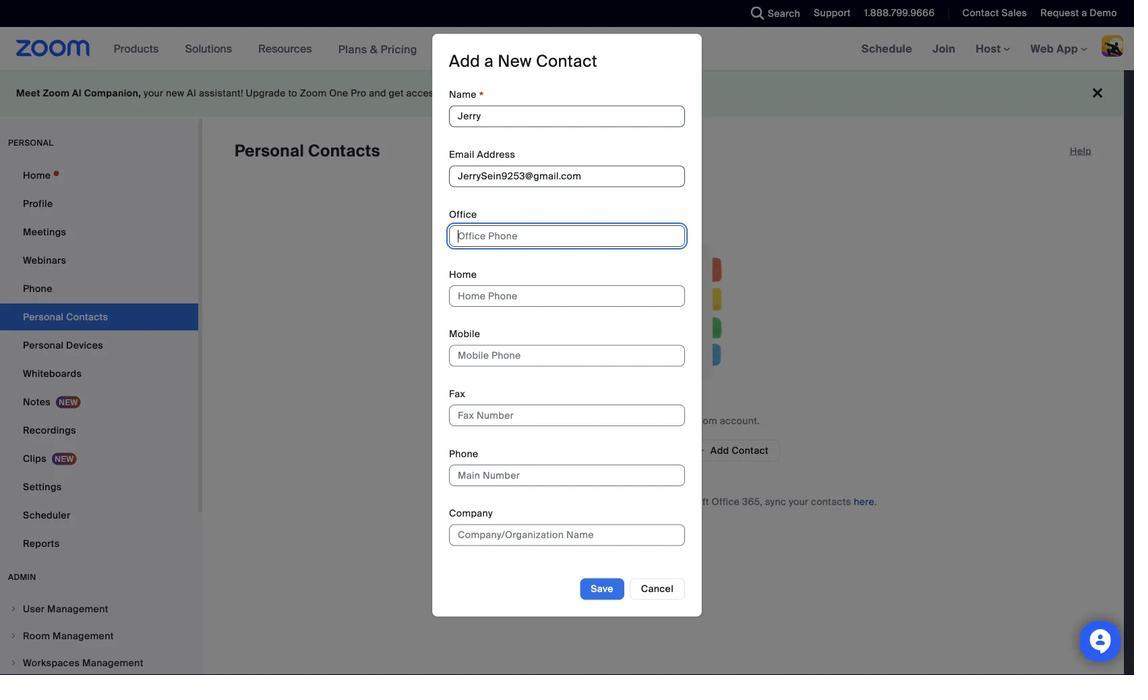 Task type: describe. For each thing, give the bounding box(es) containing it.
Email Address text field
[[449, 165, 686, 187]]

plans & pricing
[[338, 42, 418, 56]]

exchange,
[[596, 496, 644, 508]]

meetings navigation
[[852, 27, 1135, 71]]

clips link
[[0, 445, 198, 472]]

name *
[[449, 88, 484, 104]]

notes link
[[0, 389, 198, 416]]

for google calendar, microsoft exchange, and microsoft office 365, sync your contacts here .
[[449, 496, 878, 508]]

notes
[[23, 396, 51, 408]]

personal menu menu
[[0, 162, 198, 559]]

meetings
[[23, 226, 66, 238]]

cost.
[[595, 87, 618, 100]]

whiteboards
[[23, 367, 82, 380]]

calendar,
[[503, 496, 547, 508]]

help link
[[1071, 140, 1092, 162]]

admin
[[8, 572, 36, 583]]

settings
[[23, 481, 62, 493]]

1.888.799.9666
[[865, 7, 935, 19]]

contact inside button
[[732, 444, 769, 457]]

personal
[[8, 138, 54, 148]]

companion,
[[84, 87, 141, 100]]

2 horizontal spatial zoom
[[691, 415, 718, 427]]

add contact button
[[685, 440, 781, 462]]

here
[[854, 496, 875, 508]]

recordings link
[[0, 417, 198, 444]]

personal for personal devices
[[23, 339, 64, 352]]

company
[[449, 508, 493, 520]]

a for request
[[1082, 7, 1088, 19]]

add for add contact
[[711, 444, 730, 457]]

scheduler
[[23, 509, 70, 522]]

google
[[467, 496, 501, 508]]

meet
[[16, 87, 40, 100]]

2 horizontal spatial contact
[[963, 7, 1000, 19]]

a for add
[[485, 51, 494, 72]]

home link
[[0, 162, 198, 189]]

phone inside the add a new contact dialog
[[449, 448, 479, 460]]

1 ai from the left
[[72, 87, 82, 100]]

Fax text field
[[449, 405, 686, 427]]

add for add a new contact
[[449, 51, 481, 72]]

add contact
[[711, 444, 769, 457]]

meetings link
[[0, 219, 198, 246]]

name
[[449, 88, 477, 101]]

access
[[407, 87, 440, 100]]

contact sales link up meetings "navigation"
[[963, 7, 1028, 19]]

1 vertical spatial and
[[646, 496, 663, 508]]

added
[[625, 415, 655, 427]]

0 horizontal spatial zoom
[[43, 87, 70, 100]]

new
[[166, 87, 185, 100]]

email
[[449, 148, 475, 161]]

Phone text field
[[449, 465, 686, 486]]

contacts
[[308, 141, 380, 162]]

reports
[[23, 537, 60, 550]]

reports link
[[0, 530, 198, 557]]

1 vertical spatial office
[[712, 496, 740, 508]]

1 horizontal spatial contacts
[[812, 496, 852, 508]]

one
[[329, 87, 349, 100]]

office inside the add a new contact dialog
[[449, 208, 477, 221]]

at
[[522, 87, 530, 100]]

zoom logo image
[[16, 40, 90, 57]]

plans
[[338, 42, 367, 56]]

new
[[498, 51, 532, 72]]

get
[[389, 87, 404, 100]]

profile
[[23, 197, 53, 210]]

no
[[567, 415, 580, 427]]

sales
[[1002, 7, 1028, 19]]

help
[[1071, 145, 1092, 157]]

personal devices link
[[0, 332, 198, 359]]

demo
[[1090, 7, 1118, 19]]

admin menu menu
[[0, 596, 198, 675]]

First and Last Name text field
[[449, 106, 686, 127]]

Company text field
[[449, 525, 686, 546]]

profile link
[[0, 190, 198, 217]]

email address
[[449, 148, 516, 161]]

cancel
[[642, 583, 674, 596]]

1 microsoft from the left
[[549, 496, 593, 508]]

whiteboards link
[[0, 360, 198, 387]]

request a demo
[[1041, 7, 1118, 19]]

here link
[[854, 496, 875, 508]]

your for companion,
[[144, 87, 163, 100]]

&
[[370, 42, 378, 56]]

2 vertical spatial your
[[789, 496, 809, 508]]

home inside the add a new contact dialog
[[449, 268, 477, 281]]

save
[[591, 583, 614, 596]]

assistant!
[[199, 87, 243, 100]]

recordings
[[23, 424, 76, 437]]

Mobile text field
[[449, 345, 686, 367]]

Home text field
[[449, 285, 686, 307]]



Task type: locate. For each thing, give the bounding box(es) containing it.
home up profile
[[23, 169, 51, 181]]

pricing
[[381, 42, 418, 56]]

personal
[[235, 141, 304, 162], [23, 339, 64, 352]]

1 vertical spatial your
[[669, 415, 689, 427]]

1 horizontal spatial home
[[449, 268, 477, 281]]

1 horizontal spatial contact
[[732, 444, 769, 457]]

meet zoom ai companion, your new ai assistant! upgrade to zoom one pro and get access to ai companion at no additional cost.
[[16, 87, 620, 100]]

0 vertical spatial office
[[449, 208, 477, 221]]

devices
[[66, 339, 103, 352]]

save button
[[580, 579, 625, 600]]

2 horizontal spatial ai
[[454, 87, 463, 100]]

0 vertical spatial personal
[[235, 141, 304, 162]]

add inside add contact button
[[711, 444, 730, 457]]

contacts right no
[[583, 415, 623, 427]]

0 horizontal spatial phone
[[23, 282, 52, 295]]

contact down the account.
[[732, 444, 769, 457]]

0 horizontal spatial a
[[485, 51, 494, 72]]

0 horizontal spatial ai
[[72, 87, 82, 100]]

join
[[933, 41, 956, 56]]

request
[[1041, 7, 1080, 19]]

0 horizontal spatial personal
[[23, 339, 64, 352]]

schedule
[[862, 41, 913, 56]]

1 horizontal spatial ai
[[187, 87, 197, 100]]

plans & pricing link
[[338, 42, 418, 56], [338, 42, 418, 56]]

webinars
[[23, 254, 66, 267]]

personal devices
[[23, 339, 103, 352]]

1 horizontal spatial to
[[442, 87, 451, 100]]

banner
[[0, 27, 1135, 71]]

1 vertical spatial phone
[[449, 448, 479, 460]]

1 horizontal spatial add
[[711, 444, 730, 457]]

0 vertical spatial phone
[[23, 282, 52, 295]]

to right access
[[442, 87, 451, 100]]

to right upgrade
[[288, 87, 298, 100]]

1 horizontal spatial and
[[646, 496, 663, 508]]

your
[[144, 87, 163, 100], [669, 415, 689, 427], [789, 496, 809, 508]]

0 vertical spatial add
[[449, 51, 481, 72]]

home up mobile
[[449, 268, 477, 281]]

0 vertical spatial and
[[369, 87, 386, 100]]

a
[[1082, 7, 1088, 19], [485, 51, 494, 72]]

0 horizontal spatial your
[[144, 87, 163, 100]]

join link
[[923, 27, 966, 70]]

1 horizontal spatial personal
[[235, 141, 304, 162]]

add
[[449, 51, 481, 72], [711, 444, 730, 457]]

0 horizontal spatial add
[[449, 51, 481, 72]]

1.888.799.9666 button
[[855, 0, 939, 27], [865, 7, 935, 19]]

microsoft
[[549, 496, 593, 508], [666, 496, 710, 508]]

1 vertical spatial contacts
[[812, 496, 852, 508]]

to right added
[[657, 415, 666, 427]]

cancel button
[[630, 579, 686, 600]]

no
[[533, 87, 545, 100]]

contact sales link
[[953, 0, 1031, 27], [963, 7, 1028, 19]]

add a new contact dialog
[[432, 34, 702, 617]]

phone down the "webinars"
[[23, 282, 52, 295]]

upgrade
[[246, 87, 286, 100]]

zoom
[[43, 87, 70, 100], [300, 87, 327, 100], [691, 415, 718, 427]]

personal down upgrade
[[235, 141, 304, 162]]

0 horizontal spatial microsoft
[[549, 496, 593, 508]]

1 vertical spatial a
[[485, 51, 494, 72]]

for
[[449, 496, 465, 508]]

additional
[[547, 87, 593, 100]]

phone up for
[[449, 448, 479, 460]]

0 horizontal spatial contacts
[[583, 415, 623, 427]]

2 microsoft from the left
[[666, 496, 710, 508]]

0 horizontal spatial home
[[23, 169, 51, 181]]

account.
[[720, 415, 760, 427]]

personal inside menu
[[23, 339, 64, 352]]

add right add image
[[711, 444, 730, 457]]

fax
[[449, 388, 466, 400]]

add inside the add a new contact dialog
[[449, 51, 481, 72]]

0 vertical spatial your
[[144, 87, 163, 100]]

no contacts added to your zoom account.
[[567, 415, 760, 427]]

phone link
[[0, 275, 198, 302]]

2 vertical spatial contact
[[732, 444, 769, 457]]

2 horizontal spatial to
[[657, 415, 666, 427]]

request a demo link
[[1031, 0, 1135, 27], [1041, 7, 1118, 19]]

1 horizontal spatial zoom
[[300, 87, 327, 100]]

your right sync
[[789, 496, 809, 508]]

contact sales
[[963, 7, 1028, 19]]

0 vertical spatial a
[[1082, 7, 1088, 19]]

zoom up add image
[[691, 415, 718, 427]]

1 vertical spatial add
[[711, 444, 730, 457]]

address
[[477, 148, 516, 161]]

microsoft down phone text box
[[549, 496, 593, 508]]

product information navigation
[[104, 27, 428, 71]]

contact
[[963, 7, 1000, 19], [536, 51, 598, 72], [732, 444, 769, 457]]

a left demo
[[1082, 7, 1088, 19]]

a left new at left
[[485, 51, 494, 72]]

0 horizontal spatial office
[[449, 208, 477, 221]]

contact up additional
[[536, 51, 598, 72]]

2 horizontal spatial your
[[789, 496, 809, 508]]

scheduler link
[[0, 502, 198, 529]]

office left 365,
[[712, 496, 740, 508]]

0 vertical spatial contact
[[963, 7, 1000, 19]]

add up the name
[[449, 51, 481, 72]]

add image
[[696, 445, 706, 457]]

your for to
[[669, 415, 689, 427]]

0 horizontal spatial and
[[369, 87, 386, 100]]

meet zoom ai companion, footer
[[0, 70, 1125, 117]]

contacts left here link
[[812, 496, 852, 508]]

contact inside dialog
[[536, 51, 598, 72]]

and inside meet zoom ai companion, footer
[[369, 87, 386, 100]]

365,
[[743, 496, 763, 508]]

zoom left one on the left top of page
[[300, 87, 327, 100]]

2 ai from the left
[[187, 87, 197, 100]]

1 horizontal spatial phone
[[449, 448, 479, 460]]

phone
[[23, 282, 52, 295], [449, 448, 479, 460]]

ai
[[72, 87, 82, 100], [187, 87, 197, 100], [454, 87, 463, 100]]

microsoft down add image
[[666, 496, 710, 508]]

.
[[875, 496, 878, 508]]

office
[[449, 208, 477, 221], [712, 496, 740, 508]]

personal contacts
[[235, 141, 380, 162]]

schedule link
[[852, 27, 923, 70]]

mobile
[[449, 328, 481, 340]]

office down email
[[449, 208, 477, 221]]

1 vertical spatial personal
[[23, 339, 64, 352]]

contact left sales
[[963, 7, 1000, 19]]

your right added
[[669, 415, 689, 427]]

zoom right meet
[[43, 87, 70, 100]]

contact sales link up join on the top
[[953, 0, 1031, 27]]

3 ai from the left
[[454, 87, 463, 100]]

home inside personal menu menu
[[23, 169, 51, 181]]

1 vertical spatial home
[[449, 268, 477, 281]]

and
[[369, 87, 386, 100], [646, 496, 663, 508]]

clips
[[23, 452, 47, 465]]

ai right new
[[187, 87, 197, 100]]

add a new contact
[[449, 51, 598, 72]]

1 horizontal spatial office
[[712, 496, 740, 508]]

to
[[288, 87, 298, 100], [442, 87, 451, 100], [657, 415, 666, 427]]

ai left companion,
[[72, 87, 82, 100]]

0 horizontal spatial contact
[[536, 51, 598, 72]]

personal up whiteboards
[[23, 339, 64, 352]]

1 horizontal spatial a
[[1082, 7, 1088, 19]]

a inside dialog
[[485, 51, 494, 72]]

1 horizontal spatial your
[[669, 415, 689, 427]]

*
[[480, 89, 484, 104]]

personal for personal contacts
[[235, 141, 304, 162]]

0 vertical spatial contacts
[[583, 415, 623, 427]]

pro
[[351, 87, 367, 100]]

support
[[814, 7, 851, 19]]

and left get
[[369, 87, 386, 100]]

1 horizontal spatial microsoft
[[666, 496, 710, 508]]

sync
[[766, 496, 787, 508]]

settings link
[[0, 474, 198, 501]]

0 horizontal spatial to
[[288, 87, 298, 100]]

companion
[[466, 87, 519, 100]]

0 vertical spatial home
[[23, 169, 51, 181]]

your left new
[[144, 87, 163, 100]]

your inside meet zoom ai companion, footer
[[144, 87, 163, 100]]

ai left * at the top left of page
[[454, 87, 463, 100]]

webinars link
[[0, 247, 198, 274]]

phone inside personal menu menu
[[23, 282, 52, 295]]

and right exchange,
[[646, 496, 663, 508]]

banner containing schedule
[[0, 27, 1135, 71]]

1 vertical spatial contact
[[536, 51, 598, 72]]

Office Phone text field
[[449, 225, 686, 247]]

support link
[[804, 0, 855, 27], [814, 7, 851, 19]]

contacts
[[583, 415, 623, 427], [812, 496, 852, 508]]



Task type: vqa. For each thing, say whether or not it's contained in the screenshot.
Close IMAGE
no



